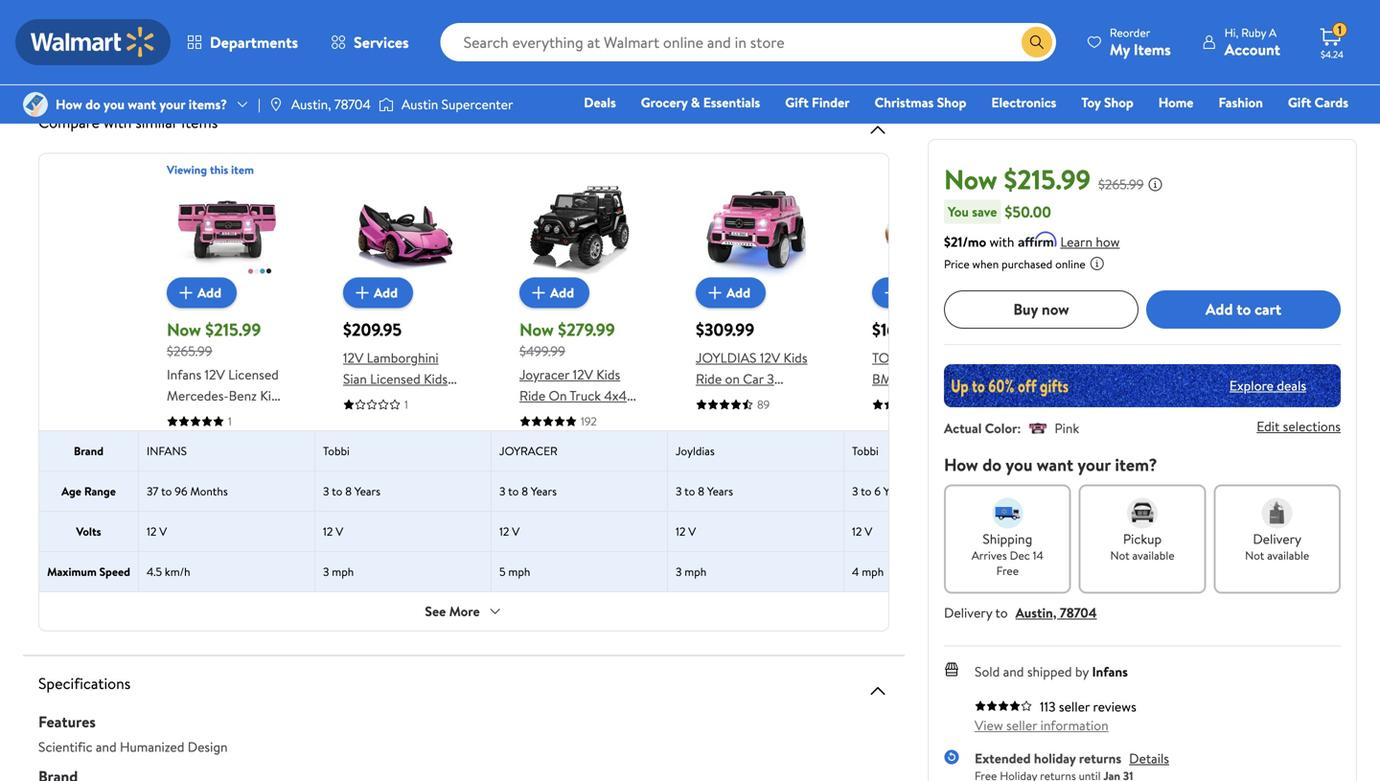 Task type: describe. For each thing, give the bounding box(es) containing it.
on down 'i8'
[[902, 391, 916, 409]]

|
[[258, 95, 261, 114]]

details button
[[1129, 749, 1169, 768]]

registry link
[[1119, 119, 1185, 139]]

girls
[[415, 433, 442, 451]]

now for now $279.99 $499.99 joyracer 12v kids ride on truck 4x4 car with 2 seater & remote control, 10ah battery powered electric ride on toys w/ 4*75w motor, bluetooth mp3 music, 4 wheels suspension, 3 speeds black
[[520, 318, 554, 342]]

toy inside 'link'
[[1082, 93, 1101, 112]]

speeds inside $309.99 joyldias 12v kids ride on car 3 speeds licensed mercedes-benz electric toy w/ bluetooth, remote control, led lights (pink)
[[696, 391, 737, 409]]

age
[[61, 483, 81, 499]]

one debit
[[1202, 120, 1267, 139]]

1 vertical spatial 78704
[[1060, 603, 1097, 622]]

hi, ruby a account
[[1225, 24, 1281, 60]]

 image for austin supercenter
[[379, 95, 394, 114]]

austin, 78704 button
[[1016, 603, 1097, 622]]

legal information image
[[1090, 256, 1105, 271]]

joyracer 12v kids ride on truck 4x4 car with 2 seater & remote control, 10ah battery powered electric ride on toys w/ 4*75w motor, bluetooth mp3 music, 4 wheels suspension, 3 speeds black image
[[530, 178, 630, 277]]

pink inside $209.95 12v lamborghini sian licensed kids ride on car with remote control, pink car for girls toddlers
[[343, 433, 368, 451]]

licensed inside $309.99 joyldias 12v kids ride on car 3 speeds licensed mercedes-benz electric toy w/ bluetooth, remote control, led lights (pink)
[[740, 391, 791, 409]]

car down lamborghini at top left
[[390, 391, 411, 409]]

walmart+ link
[[1283, 119, 1357, 139]]

we aim to show you accurate product information. manufacturers, suppliers and others provide what you see here, and we have not verified it. see our disclaimer
[[61, 32, 882, 70]]

infans 12v licensed mercedes-benz kids ride on car rc motorized vehicles w/ trunk pink image
[[177, 178, 277, 277]]

14
[[1033, 547, 1044, 563]]

intent image for shipping image
[[992, 498, 1023, 528]]

1 8 from the left
[[345, 483, 352, 499]]

mercedes- inside $309.99 joyldias 12v kids ride on car 3 speeds licensed mercedes-benz electric toy w/ bluetooth, remote control, led lights (pink)
[[696, 412, 758, 430]]

mph inside 5 mph cell
[[508, 564, 530, 580]]

with inside "$169.99 tobbi licensed bmw i8 12v kids ride on car, battery powered ride on toys with remote control, led lights, mp3, music, horn,spring suspension,orange"
[[901, 433, 926, 451]]

reviews
[[1093, 697, 1137, 716]]

seller for view
[[1006, 716, 1037, 734]]

supercenter
[[442, 95, 513, 114]]

row containing now $215.99
[[39, 162, 1197, 616]]

services
[[354, 32, 409, 53]]

$209.95 group
[[343, 178, 464, 473]]

you down see our disclaimer button
[[104, 95, 125, 114]]

finder
[[812, 93, 850, 112]]

explore deals
[[1230, 376, 1306, 395]]

years inside cell
[[884, 483, 910, 499]]

$279.99
[[558, 318, 615, 342]]

delivery for to
[[944, 603, 992, 622]]

delivery for not
[[1253, 529, 1302, 548]]

licensed inside $209.95 12v lamborghini sian licensed kids ride on car with remote control, pink car for girls toddlers
[[370, 370, 421, 388]]

car inside now $215.99 $265.99 infans 12v licensed mercedes-benz kids ride on car rc motorized vehicles w/ trunk pink
[[217, 407, 238, 426]]

learn more about strikethrough prices image
[[1148, 177, 1163, 192]]

$215.99 for now $215.99
[[1004, 161, 1091, 198]]

maximum speed
[[47, 564, 130, 580]]

3 12 v cell from the left
[[492, 512, 668, 551]]

km/h
[[165, 564, 190, 580]]

want for items?
[[128, 95, 156, 114]]

& inside now $279.99 $499.99 joyracer 12v kids ride on truck 4x4 car with 2 seater & remote control, 10ah battery powered electric ride on toys w/ 4*75w motor, bluetooth mp3 music, 4 wheels suspension, 3 speeds black
[[623, 407, 632, 426]]

113
[[1040, 697, 1056, 716]]

led for $169.99
[[924, 454, 948, 473]]

2 8 from the left
[[522, 483, 528, 499]]

w/ inside $309.99 joyldias 12v kids ride on car 3 speeds licensed mercedes-benz electric toy w/ bluetooth, remote control, led lights (pink)
[[766, 433, 781, 451]]

1 vertical spatial austin,
[[1016, 603, 1057, 622]]

grocery & essentials
[[641, 93, 760, 112]]

gift for cards
[[1288, 93, 1312, 112]]

on inside $309.99 joyldias 12v kids ride on car 3 speeds licensed mercedes-benz electric toy w/ bluetooth, remote control, led lights (pink)
[[725, 370, 740, 388]]

age range
[[61, 483, 116, 499]]

grocery
[[641, 93, 688, 112]]

for
[[395, 433, 412, 451]]

car inside $309.99 joyldias 12v kids ride on car 3 speeds licensed mercedes-benz electric toy w/ bluetooth, remote control, led lights (pink)
[[743, 370, 764, 388]]

3 12 v from the left
[[499, 523, 520, 540]]

specifications image
[[866, 680, 890, 703]]

mercedes- inside now $215.99 $265.99 infans 12v licensed mercedes-benz kids ride on car rc motorized vehicles w/ trunk pink
[[167, 386, 229, 405]]

see our disclaimer button
[[61, 52, 167, 70]]

returns
[[1079, 749, 1122, 768]]

4 mph
[[852, 564, 884, 580]]

toddlers
[[343, 454, 392, 473]]

ride inside $309.99 joyldias 12v kids ride on car 3 speeds licensed mercedes-benz electric toy w/ bluetooth, remote control, led lights (pink)
[[696, 370, 722, 388]]

12 for third 12 v "cell"
[[499, 523, 509, 540]]

item
[[231, 162, 254, 178]]

3 3 to 8 years from the left
[[676, 483, 733, 499]]

christmas shop
[[875, 93, 967, 112]]

battery inside now $279.99 $499.99 joyracer 12v kids ride on truck 4x4 car with 2 seater & remote control, 10ah battery powered electric ride on toys w/ 4*75w motor, bluetooth mp3 music, 4 wheels suspension, 3 speeds black
[[551, 450, 595, 468]]

pickup
[[1123, 529, 1162, 548]]

2 tobbi from the left
[[852, 443, 879, 459]]

2 horizontal spatial and
[[1003, 662, 1024, 681]]

bluetooth
[[520, 534, 577, 553]]

mp3,
[[872, 475, 902, 494]]

learn how button
[[1060, 232, 1120, 252]]

home link
[[1150, 92, 1202, 113]]

music, inside now $279.99 $499.99 joyracer 12v kids ride on truck 4x4 car with 2 seater & remote control, 10ah battery powered electric ride on toys w/ 4*75w motor, bluetooth mp3 music, 4 wheels suspension, 3 speeds black
[[520, 555, 557, 574]]

4*75w
[[520, 513, 559, 531]]

joyracer
[[520, 365, 570, 384]]

on inside now $279.99 $499.99 joyracer 12v kids ride on truck 4x4 car with 2 seater & remote control, 10ah battery powered electric ride on toys w/ 4*75w motor, bluetooth mp3 music, 4 wheels suspension, 3 speeds black
[[549, 492, 564, 510]]

2 3 to 8 years cell from the left
[[492, 472, 668, 511]]

benz inside now $215.99 $265.99 infans 12v licensed mercedes-benz kids ride on car rc motorized vehicles w/ trunk pink
[[229, 386, 257, 405]]

w/ inside now $215.99 $265.99 infans 12v licensed mercedes-benz kids ride on car rc motorized vehicles w/ trunk pink
[[167, 450, 181, 468]]

benz inside $309.99 joyldias 12v kids ride on car 3 speeds licensed mercedes-benz electric toy w/ bluetooth, remote control, led lights (pink)
[[758, 412, 786, 430]]

learn how
[[1060, 232, 1120, 251]]

accurate
[[180, 32, 230, 50]]

holiday
[[1034, 749, 1076, 768]]

now for now $215.99
[[944, 161, 998, 198]]

with inside $209.95 12v lamborghini sian licensed kids ride on car with remote control, pink car for girls toddlers
[[414, 391, 439, 409]]

volts
[[76, 523, 101, 540]]

walmart+
[[1291, 120, 1349, 139]]

12 for first 12 v "cell" from right
[[852, 523, 862, 540]]

available for pickup
[[1133, 547, 1175, 563]]

rc
[[241, 407, 260, 426]]

christmas
[[875, 93, 934, 112]]

your for item?
[[1078, 453, 1111, 477]]

remote inside now $279.99 $499.99 joyracer 12v kids ride on truck 4x4 car with 2 seater & remote control, 10ah battery powered electric ride on toys w/ 4*75w motor, bluetooth mp3 music, 4 wheels suspension, 3 speeds black
[[520, 428, 566, 447]]

speed
[[99, 564, 130, 580]]

toy inside $309.99 joyldias 12v kids ride on car 3 speeds licensed mercedes-benz electric toy w/ bluetooth, remote control, led lights (pink)
[[743, 433, 763, 451]]

how for how do you want your items?
[[56, 95, 82, 114]]

led for $309.99
[[747, 475, 772, 494]]

Search search field
[[441, 23, 1056, 61]]

what
[[616, 32, 644, 50]]

want for item?
[[1037, 453, 1074, 477]]

now
[[1042, 299, 1069, 320]]

seller for 113
[[1059, 697, 1090, 716]]

car inside now $279.99 $499.99 joyracer 12v kids ride on truck 4x4 car with 2 seater & remote control, 10ah battery powered electric ride on toys w/ 4*75w motor, bluetooth mp3 music, 4 wheels suspension, 3 speeds black
[[520, 407, 540, 426]]

add to cart image for $169.99
[[880, 281, 903, 304]]

how
[[1096, 232, 1120, 251]]

others
[[529, 32, 566, 50]]

0 vertical spatial 1
[[1338, 22, 1342, 38]]

you down :
[[1006, 453, 1033, 477]]

more
[[449, 602, 480, 621]]

3 for 2nd '3 to 8 years' cell from left
[[499, 483, 506, 499]]

add to cart image for $209.95
[[351, 281, 374, 304]]

4 inside cell
[[852, 564, 859, 580]]

with up the price when purchased online
[[990, 232, 1014, 251]]

shop for christmas shop
[[937, 93, 967, 112]]

fashion
[[1219, 93, 1263, 112]]

on left color
[[956, 412, 970, 430]]

licensed inside now $215.99 $265.99 infans 12v licensed mercedes-benz kids ride on car rc motorized vehicles w/ trunk pink
[[228, 365, 279, 384]]

cart
[[1255, 299, 1282, 320]]

$21/mo
[[944, 232, 986, 251]]

with left the similar
[[103, 112, 132, 133]]

one debit link
[[1193, 119, 1275, 139]]

row containing age range
[[39, 471, 1197, 511]]

items?
[[189, 95, 227, 114]]

gift for finder
[[785, 93, 809, 112]]

do for how do you want your item?
[[983, 453, 1002, 477]]

kids inside now $279.99 $499.99 joyracer 12v kids ride on truck 4x4 car with 2 seater & remote control, 10ah battery powered electric ride on toys w/ 4*75w motor, bluetooth mp3 music, 4 wheels suspension, 3 speeds black
[[596, 365, 620, 384]]

search icon image
[[1029, 35, 1045, 50]]

3 3 to 8 years cell from the left
[[668, 472, 844, 511]]

services button
[[314, 19, 425, 65]]

$215.99 for now $215.99 $265.99 infans 12v licensed mercedes-benz kids ride on car rc motorized vehicles w/ trunk pink
[[205, 318, 261, 342]]

wheels
[[571, 555, 613, 574]]

2 12 v cell from the left
[[315, 512, 492, 551]]

cards
[[1315, 93, 1349, 112]]

edit
[[1257, 417, 1280, 436]]

deals
[[1277, 376, 1306, 395]]

motorized
[[167, 428, 226, 447]]

1 3 to 8 years from the left
[[323, 483, 381, 499]]

fashion link
[[1210, 92, 1272, 113]]

electric inside now $279.99 $499.99 joyracer 12v kids ride on truck 4x4 car with 2 seater & remote control, 10ah battery powered electric ride on toys w/ 4*75w motor, bluetooth mp3 music, 4 wheels suspension, 3 speeds black
[[574, 471, 618, 489]]

delivery to austin, 78704
[[944, 603, 1097, 622]]

debit
[[1234, 120, 1267, 139]]

free
[[997, 562, 1019, 579]]

add button for $215.99
[[167, 277, 237, 308]]

dec
[[1010, 547, 1030, 563]]

4 12 v from the left
[[676, 523, 696, 540]]

suppliers
[[450, 32, 501, 50]]

buy
[[1013, 299, 1038, 320]]

bmw
[[872, 370, 904, 388]]

v for 5th 12 v "cell" from the right
[[159, 523, 167, 540]]

grocery & essentials link
[[632, 92, 769, 113]]

3 for 3 to 6 years cell
[[852, 483, 858, 499]]

kids inside $309.99 joyldias 12v kids ride on car 3 speeds licensed mercedes-benz electric toy w/ bluetooth, remote control, led lights (pink)
[[784, 348, 808, 367]]

2 3 mph cell from the left
[[668, 552, 844, 591]]

electric inside $309.99 joyldias 12v kids ride on car 3 speeds licensed mercedes-benz electric toy w/ bluetooth, remote control, led lights (pink)
[[696, 433, 741, 451]]

powered inside "$169.99 tobbi licensed bmw i8 12v kids ride on car, battery powered ride on toys with remote control, led lights, mp3, music, horn,spring suspension,orange"
[[872, 412, 923, 430]]

it.
[[872, 32, 882, 50]]

licensed inside "$169.99 tobbi licensed bmw i8 12v kids ride on car, battery powered ride on toys with remote control, led lights, mp3, music, horn,spring suspension,orange"
[[913, 348, 964, 367]]

how do you want your items?
[[56, 95, 227, 114]]

add button for 12v
[[343, 277, 413, 308]]

joyracer cell
[[492, 431, 668, 471]]

add to cart image
[[174, 281, 197, 304]]

lamborghini
[[367, 348, 439, 367]]

w/ inside now $279.99 $499.99 joyracer 12v kids ride on truck 4x4 car with 2 seater & remote control, 10ah battery powered electric ride on toys w/ 4*75w motor, bluetooth mp3 music, 4 wheels suspension, 3 speeds black
[[595, 492, 609, 510]]

12v inside now $215.99 $265.99 infans 12v licensed mercedes-benz kids ride on car rc motorized vehicles w/ trunk pink
[[205, 365, 225, 384]]

buy now button
[[944, 290, 1139, 329]]

add button for $279.99
[[520, 277, 589, 308]]

1 horizontal spatial &
[[691, 93, 700, 112]]

1 3 mph from the left
[[323, 564, 354, 580]]

you right show
[[156, 32, 177, 50]]

1 mph from the left
[[332, 564, 354, 580]]

electronics link
[[983, 92, 1065, 113]]

bluetooth,
[[696, 454, 757, 473]]

infans
[[147, 443, 187, 459]]

color
[[985, 419, 1017, 437]]

ride up the 4*75w
[[520, 492, 546, 510]]

similar
[[135, 112, 178, 133]]

hi,
[[1225, 24, 1239, 41]]

add inside button
[[1206, 299, 1233, 320]]

shop for toy shop
[[1104, 93, 1134, 112]]

0 horizontal spatial and
[[505, 32, 525, 50]]

you save $50.00
[[948, 201, 1051, 222]]

gift cards registry
[[1128, 93, 1349, 139]]

4.5 km/h cell
[[139, 552, 315, 591]]

see inside we aim to show you accurate product information. manufacturers, suppliers and others provide what you see here, and we have not verified it. see our disclaimer
[[61, 52, 83, 70]]

remote inside $309.99 joyldias 12v kids ride on car 3 speeds licensed mercedes-benz electric toy w/ bluetooth, remote control, led lights (pink)
[[760, 454, 806, 473]]

how for how do you want your item?
[[944, 453, 978, 477]]

ride down bmw
[[872, 391, 898, 409]]

now $215.99
[[944, 161, 1091, 198]]

37 to 96 months
[[147, 483, 228, 499]]

truck
[[570, 386, 601, 405]]

$169.99 tobbi licensed bmw i8 12v kids ride on car, battery powered ride on toys with remote control, led lights, mp3, music, horn,spring suspension,orange
[[872, 318, 990, 536]]

$4.24
[[1321, 48, 1344, 61]]

5 12 v from the left
[[852, 523, 872, 540]]

motor,
[[562, 513, 602, 531]]

you left see
[[648, 32, 669, 50]]

intent image for delivery image
[[1262, 498, 1293, 528]]

on inside now $215.99 $265.99 infans 12v licensed mercedes-benz kids ride on car rc motorized vehicles w/ trunk pink
[[196, 407, 214, 426]]

mp3
[[581, 534, 607, 553]]

view
[[975, 716, 1003, 734]]

infans cell
[[139, 431, 315, 471]]

3 for first '3 to 8 years' cell from the left
[[323, 483, 329, 499]]

3 for 2nd the 3 mph cell from the left
[[676, 564, 682, 580]]

row containing maximum speed
[[39, 551, 1197, 591]]



Task type: locate. For each thing, give the bounding box(es) containing it.
12 for 5th 12 v "cell" from the right
[[147, 523, 157, 540]]

with up girls
[[414, 391, 439, 409]]

$21/mo with
[[944, 232, 1014, 251]]

add left the "cart"
[[1206, 299, 1233, 320]]

add for joyldias
[[727, 283, 751, 302]]

toys inside now $279.99 $499.99 joyracer 12v kids ride on truck 4x4 car with 2 seater & remote control, 10ah battery powered electric ride on toys w/ 4*75w motor, bluetooth mp3 music, 4 wheels suspension, 3 speeds black
[[566, 492, 592, 510]]

0 horizontal spatial want
[[128, 95, 156, 114]]

on down lamborghini at top left
[[372, 391, 387, 409]]

shop inside toy shop 'link'
[[1104, 93, 1134, 112]]

how
[[56, 95, 82, 114], [944, 453, 978, 477]]

113 seller reviews
[[1040, 697, 1137, 716]]

0 horizontal spatial benz
[[229, 386, 257, 405]]

 image for how do you want your items?
[[23, 92, 48, 117]]

2 horizontal spatial pink
[[1055, 419, 1079, 437]]

add to cart image for now
[[527, 281, 550, 304]]

3 to 8 years down toddlers
[[323, 483, 381, 499]]

1 vertical spatial do
[[983, 453, 1002, 477]]

12v inside $309.99 joyldias 12v kids ride on car 3 speeds licensed mercedes-benz electric toy w/ bluetooth, remote control, led lights (pink)
[[760, 348, 780, 367]]

3 for first '3 to 8 years' cell from the right
[[676, 483, 682, 499]]

1 3 mph cell from the left
[[315, 552, 492, 591]]

austin, right |
[[291, 95, 331, 114]]

1 12 v cell from the left
[[139, 512, 315, 551]]

compare with similar items image
[[866, 118, 890, 141]]

4 mph from the left
[[862, 564, 884, 580]]

available inside "delivery not available"
[[1267, 547, 1310, 563]]

account
[[1225, 39, 1281, 60]]

1 v from the left
[[159, 523, 167, 540]]

battery inside "$169.99 tobbi licensed bmw i8 12v kids ride on car, battery powered ride on toys with remote control, led lights, mp3, music, horn,spring suspension,orange"
[[946, 391, 990, 409]]

0 vertical spatial powered
[[872, 412, 923, 430]]

2 v from the left
[[336, 523, 343, 540]]

now inside now $279.99 $499.99 joyracer 12v kids ride on truck 4x4 car with 2 seater & remote control, 10ah battery powered electric ride on toys w/ 4*75w motor, bluetooth mp3 music, 4 wheels suspension, 3 speeds black
[[520, 318, 554, 342]]

see inside see more button
[[425, 602, 446, 621]]

add to cart image up "$499.99"
[[527, 281, 550, 304]]

infans up motorized
[[167, 365, 201, 384]]

0 vertical spatial &
[[691, 93, 700, 112]]

add inside now $215.99 group
[[197, 283, 221, 302]]

music, inside "$169.99 tobbi licensed bmw i8 12v kids ride on car, battery powered ride on toys with remote control, led lights, mp3, music, horn,spring suspension,orange"
[[905, 475, 942, 494]]

control, up the mp3,
[[872, 454, 920, 473]]

1 tobbi from the left
[[323, 443, 350, 459]]

3 inside cell
[[852, 483, 858, 499]]

available down intent image for pickup
[[1133, 547, 1175, 563]]

add
[[197, 283, 221, 302], [374, 283, 398, 302], [550, 283, 574, 302], [727, 283, 751, 302], [1206, 299, 1233, 320]]

$265.99 down add to cart icon at the top left of the page
[[167, 342, 212, 360]]

now for now $215.99 $265.99 infans 12v licensed mercedes-benz kids ride on car rc motorized vehicles w/ trunk pink
[[167, 318, 201, 342]]

years
[[355, 483, 381, 499], [531, 483, 557, 499], [707, 483, 733, 499], [884, 483, 910, 499]]

0 horizontal spatial speeds
[[520, 597, 561, 616]]

one
[[1202, 120, 1231, 139]]

ride down joyracer
[[520, 386, 546, 405]]

1 available from the left
[[1133, 547, 1175, 563]]

ride inside now $215.99 $265.99 infans 12v licensed mercedes-benz kids ride on car rc motorized vehicles w/ trunk pink
[[167, 407, 193, 426]]

sold and shipped by infans
[[975, 662, 1128, 681]]

0 vertical spatial battery
[[946, 391, 990, 409]]

add for 12v
[[374, 283, 398, 302]]

 image right |
[[268, 97, 284, 112]]

explore deals link
[[1222, 369, 1314, 403]]

78704 down "services" popup button
[[334, 95, 371, 114]]

1 inside group
[[228, 413, 232, 429]]

 image left austin
[[379, 95, 394, 114]]

austin, down free
[[1016, 603, 1057, 622]]

electric up 'bluetooth,'
[[696, 433, 741, 451]]

2 vertical spatial 1
[[228, 413, 232, 429]]

12 v cell
[[139, 512, 315, 551], [315, 512, 492, 551], [492, 512, 668, 551], [668, 512, 844, 551], [844, 512, 1021, 551]]

do
[[85, 95, 100, 114], [983, 453, 1002, 477]]

pink up how do you want your item?
[[1055, 419, 1079, 437]]

2 mph from the left
[[508, 564, 530, 580]]

4 12 from the left
[[676, 523, 686, 540]]

12v inside now $279.99 $499.99 joyracer 12v kids ride on truck 4x4 car with 2 seater & remote control, 10ah battery powered electric ride on toys w/ 4*75w motor, bluetooth mp3 music, 4 wheels suspension, 3 speeds black
[[573, 365, 593, 384]]

$209.95
[[343, 318, 402, 342]]

3 8 from the left
[[698, 483, 705, 499]]

$309.99 joyldias 12v kids ride on car 3 speeds licensed mercedes-benz electric toy w/ bluetooth, remote control, led lights (pink)
[[696, 318, 809, 515]]

3 to 8 years
[[323, 483, 381, 499], [499, 483, 557, 499], [676, 483, 733, 499]]

infans inside now $215.99 $265.99 infans 12v licensed mercedes-benz kids ride on car rc motorized vehicles w/ trunk pink
[[167, 365, 201, 384]]

seller right 113 at the right bottom of the page
[[1059, 697, 1090, 716]]

1 horizontal spatial infans
[[1092, 662, 1128, 681]]

4 inside now $279.99 $499.99 joyracer 12v kids ride on truck 4x4 car with 2 seater & remote control, 10ah battery powered electric ride on toys w/ 4*75w motor, bluetooth mp3 music, 4 wheels suspension, 3 speeds black
[[560, 555, 568, 574]]

$169.99 group
[[872, 178, 993, 536]]

0 horizontal spatial see
[[61, 52, 83, 70]]

add to cart image inside $309.99 group
[[704, 281, 727, 304]]

0 horizontal spatial your
[[159, 95, 185, 114]]

gift inside 'gift cards registry'
[[1288, 93, 1312, 112]]

v for third 12 v "cell"
[[512, 523, 520, 540]]

0 vertical spatial mercedes-
[[167, 386, 229, 405]]

items
[[182, 112, 218, 133]]

add inside $309.99 group
[[727, 283, 751, 302]]

0 horizontal spatial do
[[85, 95, 100, 114]]

12v up truck
[[573, 365, 593, 384]]

2 row from the top
[[39, 430, 1197, 471]]

4x4
[[604, 386, 627, 405]]

3 to 8 years cell up motor,
[[492, 472, 668, 511]]

3 mph cell
[[315, 552, 492, 591], [668, 552, 844, 591]]

5 row from the top
[[39, 551, 1197, 591]]

2 3 mph from the left
[[676, 564, 707, 580]]

selections
[[1283, 417, 1341, 436]]

your for items?
[[159, 95, 185, 114]]

now $215.99 $265.99 infans 12v licensed mercedes-benz kids ride on car rc motorized vehicles w/ trunk pink
[[167, 318, 284, 468]]

benz
[[229, 386, 257, 405], [758, 412, 786, 430]]

gift finder link
[[777, 92, 858, 113]]

kids inside $209.95 12v lamborghini sian licensed kids ride on car with remote control, pink car for girls toddlers
[[424, 370, 448, 388]]

1 horizontal spatial delivery
[[1253, 529, 1302, 548]]

row header
[[39, 177, 139, 430]]

reorder my items
[[1110, 24, 1171, 60]]

on inside now $279.99 $499.99 joyracer 12v kids ride on truck 4x4 car with 2 seater & remote control, 10ah battery powered electric ride on toys w/ 4*75w motor, bluetooth mp3 music, 4 wheels suspension, 3 speeds black
[[549, 386, 567, 405]]

your left items?
[[159, 95, 185, 114]]

1 horizontal spatial and
[[727, 32, 748, 50]]

4 row from the top
[[39, 511, 1197, 551]]

shop inside christmas shop link
[[937, 93, 967, 112]]

price
[[944, 256, 970, 272]]

1 horizontal spatial w/
[[595, 492, 609, 510]]

96
[[175, 483, 187, 499]]

1 vertical spatial want
[[1037, 453, 1074, 477]]

3 to 6 years cell
[[844, 472, 1021, 511]]

3 12 from the left
[[499, 523, 509, 540]]

1 horizontal spatial not
[[1245, 547, 1265, 563]]

0 vertical spatial austin,
[[291, 95, 331, 114]]

v for first 12 v "cell" from right
[[865, 523, 872, 540]]

1 gift from the left
[[785, 93, 809, 112]]

1 horizontal spatial speeds
[[696, 391, 737, 409]]

your left item?
[[1078, 453, 1111, 477]]

control, inside "$169.99 tobbi licensed bmw i8 12v kids ride on car, battery powered ride on toys with remote control, led lights, mp3, music, horn,spring suspension,orange"
[[872, 454, 920, 473]]

0 vertical spatial delivery
[[1253, 529, 1302, 548]]

1 years from the left
[[355, 483, 381, 499]]

pink up toddlers
[[343, 433, 368, 451]]

add inside the "$209.95" group
[[374, 283, 398, 302]]

78704 up by
[[1060, 603, 1097, 622]]

1 horizontal spatial 3 mph
[[676, 564, 707, 580]]

lights,
[[951, 454, 989, 473]]

on down joyldias
[[725, 370, 740, 388]]

pink down vehicles
[[219, 450, 244, 468]]

electronics
[[991, 93, 1057, 112]]

1 vertical spatial benz
[[758, 412, 786, 430]]

4 up suspension,
[[560, 555, 568, 574]]

2 horizontal spatial 3 to 8 years
[[676, 483, 733, 499]]

not for pickup
[[1110, 547, 1130, 563]]

3 for first the 3 mph cell from left
[[323, 564, 329, 580]]

1 horizontal spatial $265.99
[[1098, 175, 1144, 194]]

2
[[571, 407, 579, 426]]

on inside $209.95 12v lamborghini sian licensed kids ride on car with remote control, pink car for girls toddlers
[[372, 391, 387, 409]]

joyldias cell
[[668, 431, 844, 471]]

now $279.99 $499.99 joyracer 12v kids ride on truck 4x4 car with 2 seater & remote control, 10ah battery powered electric ride on toys w/ 4*75w motor, bluetooth mp3 music, 4 wheels suspension, 3 speeds black
[[520, 318, 632, 616]]

age range row header
[[39, 472, 139, 511]]

brand row header
[[39, 431, 139, 471]]

up to sixty percent off deals. shop now. image
[[944, 364, 1341, 407]]

2 horizontal spatial 8
[[698, 483, 705, 499]]

0 horizontal spatial 1
[[228, 413, 232, 429]]

2 gift from the left
[[1288, 93, 1312, 112]]

1 horizontal spatial pink
[[343, 433, 368, 451]]

kids down lamborghini at top left
[[424, 370, 448, 388]]

1 horizontal spatial toy
[[1082, 93, 1101, 112]]

electric up motor,
[[574, 471, 618, 489]]

1 row from the top
[[39, 162, 1197, 616]]

0 horizontal spatial toy
[[743, 433, 763, 451]]

powered inside now $279.99 $499.99 joyracer 12v kids ride on truck 4x4 car with 2 seater & remote control, 10ah battery powered electric ride on toys w/ 4*75w motor, bluetooth mp3 music, 4 wheels suspension, 3 speeds black
[[520, 471, 570, 489]]

3 add button from the left
[[520, 277, 589, 308]]

0 horizontal spatial 3 mph cell
[[315, 552, 492, 591]]

89
[[757, 396, 770, 413]]

add down infans 12v licensed mercedes-benz kids ride on car rc motorized vehicles w/ trunk pink image on the left of the page
[[197, 283, 221, 302]]

3 inside $309.99 joyldias 12v kids ride on car 3 speeds licensed mercedes-benz electric toy w/ bluetooth, remote control, led lights (pink)
[[767, 370, 774, 388]]

v
[[159, 523, 167, 540], [336, 523, 343, 540], [512, 523, 520, 540], [688, 523, 696, 540], [865, 523, 872, 540]]

2 horizontal spatial now
[[944, 161, 998, 198]]

0 horizontal spatial music,
[[520, 555, 557, 574]]

we
[[61, 32, 79, 50]]

delivery inside "delivery not available"
[[1253, 529, 1302, 548]]

now up joyracer
[[520, 318, 554, 342]]

home
[[1159, 93, 1194, 112]]

1 inside the "$209.95" group
[[404, 396, 408, 413]]

2 3 to 8 years from the left
[[499, 483, 557, 499]]

walmart image
[[31, 27, 155, 58]]

tobbi
[[323, 443, 350, 459], [852, 443, 879, 459]]

remote up 10ah
[[520, 428, 566, 447]]

on
[[549, 386, 567, 405], [196, 407, 214, 426]]

led left lights,
[[924, 454, 948, 473]]

kids inside "$169.99 tobbi licensed bmw i8 12v kids ride on car, battery powered ride on toys with remote control, led lights, mp3, music, horn,spring suspension,orange"
[[945, 370, 969, 388]]

3 years from the left
[[707, 483, 733, 499]]

$265.99 inside now $215.99 $265.99 infans 12v licensed mercedes-benz kids ride on car rc motorized vehicles w/ trunk pink
[[167, 342, 212, 360]]

1 left rc
[[228, 413, 232, 429]]

add for $279.99
[[550, 283, 574, 302]]

licensed down lamborghini at top left
[[370, 370, 421, 388]]

1 vertical spatial mercedes-
[[696, 412, 758, 430]]

toy
[[1082, 93, 1101, 112], [743, 433, 763, 451]]

v up 4 mph
[[865, 523, 872, 540]]

1 3 to 8 years cell from the left
[[315, 472, 492, 511]]

benz up "joyldias" cell
[[758, 412, 786, 430]]

v for second 12 v "cell" from right
[[688, 523, 696, 540]]

row containing brand
[[39, 430, 1197, 471]]

aim
[[83, 32, 104, 50]]

0 horizontal spatial not
[[1110, 547, 1130, 563]]

0 horizontal spatial now
[[167, 318, 201, 342]]

12 v cell down lights
[[668, 512, 844, 551]]

music,
[[905, 475, 942, 494], [520, 555, 557, 574]]

4 12 v cell from the left
[[668, 512, 844, 551]]

mercedes- up motorized
[[167, 386, 229, 405]]

intent image for pickup image
[[1127, 498, 1158, 528]]

car up the 89
[[743, 370, 764, 388]]

when
[[972, 256, 999, 272]]

2 12 from the left
[[323, 523, 333, 540]]

pickup not available
[[1110, 529, 1175, 563]]

with inside now $279.99 $499.99 joyracer 12v kids ride on truck 4x4 car with 2 seater & remote control, 10ah battery powered electric ride on toys w/ 4*75w motor, bluetooth mp3 music, 4 wheels suspension, 3 speeds black
[[543, 407, 568, 426]]

volts row header
[[39, 512, 139, 551]]

$215.99 inside now $215.99 $265.99 infans 12v licensed mercedes-benz kids ride on car rc motorized vehicles w/ trunk pink
[[205, 318, 261, 342]]

3 to 8 years cell down for
[[315, 472, 492, 511]]

1 vertical spatial $265.99
[[167, 342, 212, 360]]

1 vertical spatial battery
[[551, 450, 595, 468]]

view seller information link
[[975, 716, 1109, 734]]

1 horizontal spatial mercedes-
[[696, 412, 758, 430]]

0 horizontal spatial gift
[[785, 93, 809, 112]]

tobbi cell up 3 to 6 years cell
[[844, 431, 1021, 471]]

licensed
[[913, 348, 964, 367], [228, 365, 279, 384], [370, 370, 421, 388], [740, 391, 791, 409]]

1 vertical spatial $215.99
[[205, 318, 261, 342]]

4.1593 stars out of 5, based on 113 seller reviews element
[[975, 700, 1032, 711]]

v down (pink)
[[688, 523, 696, 540]]

2 tobbi cell from the left
[[844, 431, 1021, 471]]

1 horizontal spatial 3 mph cell
[[668, 552, 844, 591]]

0 vertical spatial electric
[[696, 433, 741, 451]]

0 horizontal spatial electric
[[574, 471, 618, 489]]

mercedes- up "joyldias" cell
[[696, 412, 758, 430]]

austin supercenter
[[402, 95, 513, 114]]

add to cart image
[[351, 281, 374, 304], [527, 281, 550, 304], [704, 281, 727, 304], [880, 281, 903, 304]]

add button inside $309.99 group
[[696, 277, 766, 308]]

3 to 8 years cell
[[315, 472, 492, 511], [492, 472, 668, 511], [668, 472, 844, 511]]

tobbi licensed bmw i8 12v kids ride on car, battery powered ride on toys with remote control, led lights, mp3, music, horn,spring suspension,orange image
[[883, 178, 982, 277]]

row containing volts
[[39, 511, 1197, 551]]

3 to 8 years down 10ah
[[499, 483, 557, 499]]

tobbi cell down the 'sian'
[[315, 431, 492, 471]]

3 v from the left
[[512, 523, 520, 540]]

12v right joyldias
[[760, 348, 780, 367]]

3 add to cart image from the left
[[704, 281, 727, 304]]

viewing
[[167, 162, 207, 178]]

now
[[944, 161, 998, 198], [167, 318, 201, 342], [520, 318, 554, 342]]

add for $215.99
[[197, 283, 221, 302]]

maximum speed row header
[[39, 552, 139, 591]]

add to cart image for $309.99
[[704, 281, 727, 304]]

12 for fourth 12 v "cell" from the right
[[323, 523, 333, 540]]

v up 5 mph
[[512, 523, 520, 540]]

12 v up 5 mph
[[499, 523, 520, 540]]

add up $279.99
[[550, 283, 574, 302]]

2 12 v from the left
[[323, 523, 343, 540]]

control,
[[392, 412, 441, 430], [569, 428, 617, 447], [872, 454, 920, 473], [696, 475, 744, 494]]

0 horizontal spatial tobbi cell
[[315, 431, 492, 471]]

37 to 96 months cell
[[139, 472, 315, 511]]

0 horizontal spatial 4
[[560, 555, 568, 574]]

seller down 4.1593 stars out of 5, based on 113 seller reviews element
[[1006, 716, 1037, 734]]

control, inside now $279.99 $499.99 joyracer 12v kids ride on truck 4x4 car with 2 seater & remote control, 10ah battery powered electric ride on toys w/ 4*75w motor, bluetooth mp3 music, 4 wheels suspension, 3 speeds black
[[569, 428, 617, 447]]

1 horizontal spatial 1
[[404, 396, 408, 413]]

ride up motorized
[[167, 407, 193, 426]]

12v up motorized
[[205, 365, 225, 384]]

sold
[[975, 662, 1000, 681]]

$265.99 left learn more about strikethrough prices icon
[[1098, 175, 1144, 194]]

tobbi up the mp3,
[[852, 443, 879, 459]]

0 horizontal spatial on
[[196, 407, 214, 426]]

now $279.99 group
[[520, 178, 640, 616]]

remote up lights
[[760, 454, 806, 473]]

delivery down intent image for delivery
[[1253, 529, 1302, 548]]

5 12 from the left
[[852, 523, 862, 540]]

1 horizontal spatial electric
[[696, 433, 741, 451]]

years down toddlers
[[355, 483, 381, 499]]

0 horizontal spatial seller
[[1006, 716, 1037, 734]]

led inside $309.99 joyldias 12v kids ride on car 3 speeds licensed mercedes-benz electric toy w/ bluetooth, remote control, led lights (pink)
[[747, 475, 772, 494]]

1 horizontal spatial tobbi
[[852, 443, 879, 459]]

12 v up 4 mph
[[852, 523, 872, 540]]

add to cart image up the $169.99 on the top right of the page
[[880, 281, 903, 304]]

0 horizontal spatial $215.99
[[205, 318, 261, 342]]

delivery down 4 mph cell
[[944, 603, 992, 622]]

0 vertical spatial $265.99
[[1098, 175, 1144, 194]]

2 not from the left
[[1245, 547, 1265, 563]]

12 for second 12 v "cell" from right
[[676, 523, 686, 540]]

12v inside $209.95 12v lamborghini sian licensed kids ride on car with remote control, pink car for girls toddlers
[[343, 348, 364, 367]]

toys up the mp3,
[[872, 433, 898, 451]]

1 horizontal spatial 78704
[[1060, 603, 1097, 622]]

1 horizontal spatial do
[[983, 453, 1002, 477]]

to inside cell
[[161, 483, 172, 499]]

3
[[767, 370, 774, 388], [323, 483, 329, 499], [499, 483, 506, 499], [676, 483, 682, 499], [852, 483, 858, 499], [323, 564, 329, 580], [676, 564, 682, 580], [590, 576, 598, 595]]

not for delivery
[[1245, 547, 1265, 563]]

row
[[39, 162, 1197, 616], [39, 430, 1197, 471], [39, 471, 1197, 511], [39, 511, 1197, 551], [39, 551, 1197, 591]]

0 horizontal spatial shop
[[937, 93, 967, 112]]

compare
[[38, 112, 100, 133]]

do down our
[[85, 95, 100, 114]]

years up the 4*75w
[[531, 483, 557, 499]]

want
[[128, 95, 156, 114], [1037, 453, 1074, 477]]

12 v
[[147, 523, 167, 540], [323, 523, 343, 540], [499, 523, 520, 540], [676, 523, 696, 540], [852, 523, 872, 540]]

1 tobbi cell from the left
[[315, 431, 492, 471]]

items
[[1134, 39, 1171, 60]]

to inside button
[[1237, 299, 1251, 320]]

4
[[560, 555, 568, 574], [852, 564, 859, 580]]

1 vertical spatial music,
[[520, 555, 557, 574]]

0 horizontal spatial infans
[[167, 365, 201, 384]]

1 horizontal spatial seller
[[1059, 697, 1090, 716]]

our
[[86, 52, 105, 70]]

now $215.99 group
[[167, 178, 288, 468]]

kids
[[784, 348, 808, 367], [596, 365, 620, 384], [424, 370, 448, 388], [945, 370, 969, 388], [260, 386, 284, 405]]

12 v cell up 'wheels'
[[492, 512, 668, 551]]

12v
[[343, 348, 364, 367], [760, 348, 780, 367], [205, 365, 225, 384], [573, 365, 593, 384], [922, 370, 942, 388]]

2 shop from the left
[[1104, 93, 1134, 112]]

how down "actual"
[[944, 453, 978, 477]]

1 for $209.95
[[404, 396, 408, 413]]

 image for austin, 78704
[[268, 97, 284, 112]]

1 vertical spatial how
[[944, 453, 978, 477]]

12 v cell down 37 to 96 months cell
[[139, 512, 315, 551]]

1 12 from the left
[[147, 523, 157, 540]]

1 horizontal spatial on
[[549, 386, 567, 405]]

see more
[[425, 602, 480, 621]]

lights
[[775, 475, 809, 494]]

0 horizontal spatial how
[[56, 95, 82, 114]]

2 add to cart image from the left
[[527, 281, 550, 304]]

and left others
[[505, 32, 525, 50]]

0 vertical spatial your
[[159, 95, 185, 114]]

remote up lights,
[[929, 433, 975, 451]]

car left for
[[371, 433, 392, 451]]

3 to 8 years cell down "joyldias" cell
[[668, 472, 844, 511]]

0 horizontal spatial austin,
[[291, 95, 331, 114]]

1 vertical spatial delivery
[[944, 603, 992, 622]]

4 add button from the left
[[696, 277, 766, 308]]

benz up rc
[[229, 386, 257, 405]]

toys inside "$169.99 tobbi licensed bmw i8 12v kids ride on car, battery powered ride on toys with remote control, led lights, mp3, music, horn,spring suspension,orange"
[[872, 433, 898, 451]]

1 not from the left
[[1110, 547, 1130, 563]]

v for fourth 12 v "cell" from the right
[[336, 523, 343, 540]]

on up motorized
[[196, 407, 214, 426]]

3 to 6 years
[[852, 483, 910, 499]]

12v right 'i8'
[[922, 370, 942, 388]]

and right sold
[[1003, 662, 1024, 681]]

led inside "$169.99 tobbi licensed bmw i8 12v kids ride on car, battery powered ride on toys with remote control, led lights, mp3, music, horn,spring suspension,orange"
[[924, 454, 948, 473]]

3 to 8 years down 'bluetooth,'
[[676, 483, 733, 499]]

0 horizontal spatial pink
[[219, 450, 244, 468]]

speeds inside now $279.99 $499.99 joyracer 12v kids ride on truck 4x4 car with 2 seater & remote control, 10ah battery powered electric ride on toys w/ 4*75w motor, bluetooth mp3 music, 4 wheels suspension, 3 speeds black
[[520, 597, 561, 616]]

1 vertical spatial see
[[425, 602, 446, 621]]

affirm image
[[1018, 231, 1057, 247]]

3 mph
[[323, 564, 354, 580], [676, 564, 707, 580]]

0 horizontal spatial battery
[[551, 450, 595, 468]]

add to cart image up $209.95
[[351, 281, 374, 304]]

& right grocery at the top of page
[[691, 93, 700, 112]]

available inside pickup not available
[[1133, 547, 1175, 563]]

5 mph cell
[[492, 552, 668, 591]]

add to cart image up $309.99
[[704, 281, 727, 304]]

2 available from the left
[[1267, 547, 1310, 563]]

to inside cell
[[861, 483, 872, 499]]

5
[[499, 564, 506, 580]]

want left item?
[[1037, 453, 1074, 477]]

tobbi cell
[[315, 431, 492, 471], [844, 431, 1021, 471]]

0 horizontal spatial 78704
[[334, 95, 371, 114]]

add button inside now $215.99 group
[[167, 277, 237, 308]]

4 v from the left
[[688, 523, 696, 540]]

1 horizontal spatial how
[[944, 453, 978, 477]]

&
[[691, 93, 700, 112], [623, 407, 632, 426]]

1 12 v from the left
[[147, 523, 167, 540]]

kids right 'i8'
[[945, 370, 969, 388]]

mph inside 4 mph cell
[[862, 564, 884, 580]]

mercedes-
[[167, 386, 229, 405], [696, 412, 758, 430]]

1 vertical spatial toy
[[743, 433, 763, 451]]

to inside we aim to show you accurate product information. manufacturers, suppliers and others provide what you see here, and we have not verified it. see our disclaimer
[[107, 32, 119, 50]]

3 row from the top
[[39, 471, 1197, 511]]

see
[[61, 52, 83, 70], [425, 602, 446, 621]]

0 horizontal spatial delivery
[[944, 603, 992, 622]]

add button for joyldias
[[696, 277, 766, 308]]

1 horizontal spatial see
[[425, 602, 446, 621]]

5 v from the left
[[865, 523, 872, 540]]

actual
[[944, 419, 982, 437]]

do for how do you want your items?
[[85, 95, 100, 114]]

add inside now $279.99 group
[[550, 283, 574, 302]]

range
[[84, 483, 116, 499]]

4 years from the left
[[884, 483, 910, 499]]

remote inside "$169.99 tobbi licensed bmw i8 12v kids ride on car, battery powered ride on toys with remote control, led lights, mp3, music, horn,spring suspension,orange"
[[929, 433, 975, 451]]

3 inside now $279.99 $499.99 joyracer 12v kids ride on truck 4x4 car with 2 seater & remote control, 10ah battery powered electric ride on toys w/ 4*75w motor, bluetooth mp3 music, 4 wheels suspension, 3 speeds black
[[590, 576, 598, 595]]

pink inside now $215.99 $265.99 infans 12v licensed mercedes-benz kids ride on car rc motorized vehicles w/ trunk pink
[[219, 450, 244, 468]]

mph
[[332, 564, 354, 580], [508, 564, 530, 580], [685, 564, 707, 580], [862, 564, 884, 580]]

have
[[771, 32, 798, 50]]

with
[[103, 112, 132, 133], [990, 232, 1014, 251], [414, 391, 439, 409], [543, 407, 568, 426], [901, 433, 926, 451]]

w/ left trunk
[[167, 450, 181, 468]]

$309.99 group
[[696, 178, 817, 515]]

0 vertical spatial infans
[[167, 365, 201, 384]]

0 vertical spatial 78704
[[334, 95, 371, 114]]

ride down car,
[[926, 412, 952, 430]]

4 mph cell
[[844, 552, 1021, 591]]

1 vertical spatial toys
[[566, 492, 592, 510]]

shop right christmas
[[937, 93, 967, 112]]

licensed up 'i8'
[[913, 348, 964, 367]]

v up the 4.5 km/h
[[159, 523, 167, 540]]

 image down walmart image
[[23, 92, 48, 117]]

Walmart Site-Wide search field
[[441, 23, 1056, 61]]

deals
[[584, 93, 616, 112]]

1 vertical spatial on
[[196, 407, 214, 426]]

ride inside $209.95 12v lamborghini sian licensed kids ride on car with remote control, pink car for girls toddlers
[[343, 391, 369, 409]]

kids inside now $215.99 $265.99 infans 12v licensed mercedes-benz kids ride on car rc motorized vehicles w/ trunk pink
[[260, 386, 284, 405]]

2 years from the left
[[531, 483, 557, 499]]

$499.99
[[520, 342, 565, 360]]

here,
[[695, 32, 724, 50]]

1 shop from the left
[[937, 93, 967, 112]]

speeds down joyldias
[[696, 391, 737, 409]]

1 add button from the left
[[167, 277, 237, 308]]

ride down the 'sian'
[[343, 391, 369, 409]]

add button inside the "$209.95" group
[[343, 277, 413, 308]]

toys up motor,
[[566, 492, 592, 510]]

remote
[[343, 412, 389, 430], [520, 428, 566, 447], [929, 433, 975, 451], [760, 454, 806, 473]]

now inside now $215.99 $265.99 infans 12v licensed mercedes-benz kids ride on car rc motorized vehicles w/ trunk pink
[[167, 318, 201, 342]]

features
[[38, 711, 96, 732]]

0 horizontal spatial 8
[[345, 483, 352, 499]]

1 horizontal spatial toys
[[872, 433, 898, 451]]

0 vertical spatial toys
[[872, 433, 898, 451]]

now up the you
[[944, 161, 998, 198]]

control, down seater
[[569, 428, 617, 447]]

2 add button from the left
[[343, 277, 413, 308]]

remote inside $209.95 12v lamborghini sian licensed kids ride on car with remote control, pink car for girls toddlers
[[343, 412, 389, 430]]

0 vertical spatial want
[[128, 95, 156, 114]]

delivery not available
[[1245, 529, 1310, 563]]

12v inside "$169.99 tobbi licensed bmw i8 12v kids ride on car, battery powered ride on toys with remote control, led lights, mp3, music, horn,spring suspension,orange"
[[922, 370, 942, 388]]

control, inside $209.95 12v lamborghini sian licensed kids ride on car with remote control, pink car for girls toddlers
[[392, 412, 441, 430]]

tobbi
[[872, 348, 910, 367]]

 image
[[23, 92, 48, 117], [379, 95, 394, 114], [268, 97, 284, 112]]

to
[[107, 32, 119, 50], [1237, 299, 1251, 320], [161, 483, 172, 499], [332, 483, 343, 499], [508, 483, 519, 499], [684, 483, 695, 499], [861, 483, 872, 499], [995, 603, 1008, 622]]

12v lamborghini sian licensed kids ride on car with remote control, pink car for girls toddlers image
[[354, 178, 453, 277]]

1 vertical spatial electric
[[574, 471, 618, 489]]

1 vertical spatial infans
[[1092, 662, 1128, 681]]

0 horizontal spatial mercedes-
[[167, 386, 229, 405]]

0 vertical spatial toy
[[1082, 93, 1101, 112]]

37
[[147, 483, 159, 499]]

not inside pickup not available
[[1110, 547, 1130, 563]]

add button inside now $279.99 group
[[520, 277, 589, 308]]

4.5 km/h
[[147, 564, 190, 580]]

4.5
[[147, 564, 162, 580]]

5 12 v cell from the left
[[844, 512, 1021, 551]]

0 horizontal spatial 3 to 8 years
[[323, 483, 381, 499]]

1 horizontal spatial 8
[[522, 483, 528, 499]]

disclaimer
[[108, 52, 167, 70]]

2 horizontal spatial 1
[[1338, 22, 1342, 38]]

2 horizontal spatial w/
[[766, 433, 781, 451]]

available for delivery
[[1267, 547, 1310, 563]]

12
[[147, 523, 157, 540], [323, 523, 333, 540], [499, 523, 509, 540], [676, 523, 686, 540], [852, 523, 862, 540]]

12 v up 4.5
[[147, 523, 167, 540]]

and left we
[[727, 32, 748, 50]]

1 for now
[[228, 413, 232, 429]]

not inside "delivery not available"
[[1245, 547, 1265, 563]]

control, inside $309.99 joyldias 12v kids ride on car 3 speeds licensed mercedes-benz electric toy w/ bluetooth, remote control, led lights (pink)
[[696, 475, 744, 494]]

battery up "actual"
[[946, 391, 990, 409]]

0 vertical spatial speeds
[[696, 391, 737, 409]]

0 vertical spatial music,
[[905, 475, 942, 494]]

joyldias 12v kids ride on car 3 speeds licensed mercedes-benz electric toy w/ bluetooth, remote control, led lights (pink) image
[[706, 178, 806, 277]]

1 vertical spatial 1
[[404, 396, 408, 413]]

1 horizontal spatial led
[[924, 454, 948, 473]]

4 add to cart image from the left
[[880, 281, 903, 304]]

1 add to cart image from the left
[[351, 281, 374, 304]]

1 horizontal spatial austin,
[[1016, 603, 1057, 622]]

car,
[[919, 391, 943, 409]]

3 mph from the left
[[685, 564, 707, 580]]

add to cart
[[1206, 299, 1282, 320]]



Task type: vqa. For each thing, say whether or not it's contained in the screenshot.
Details
yes



